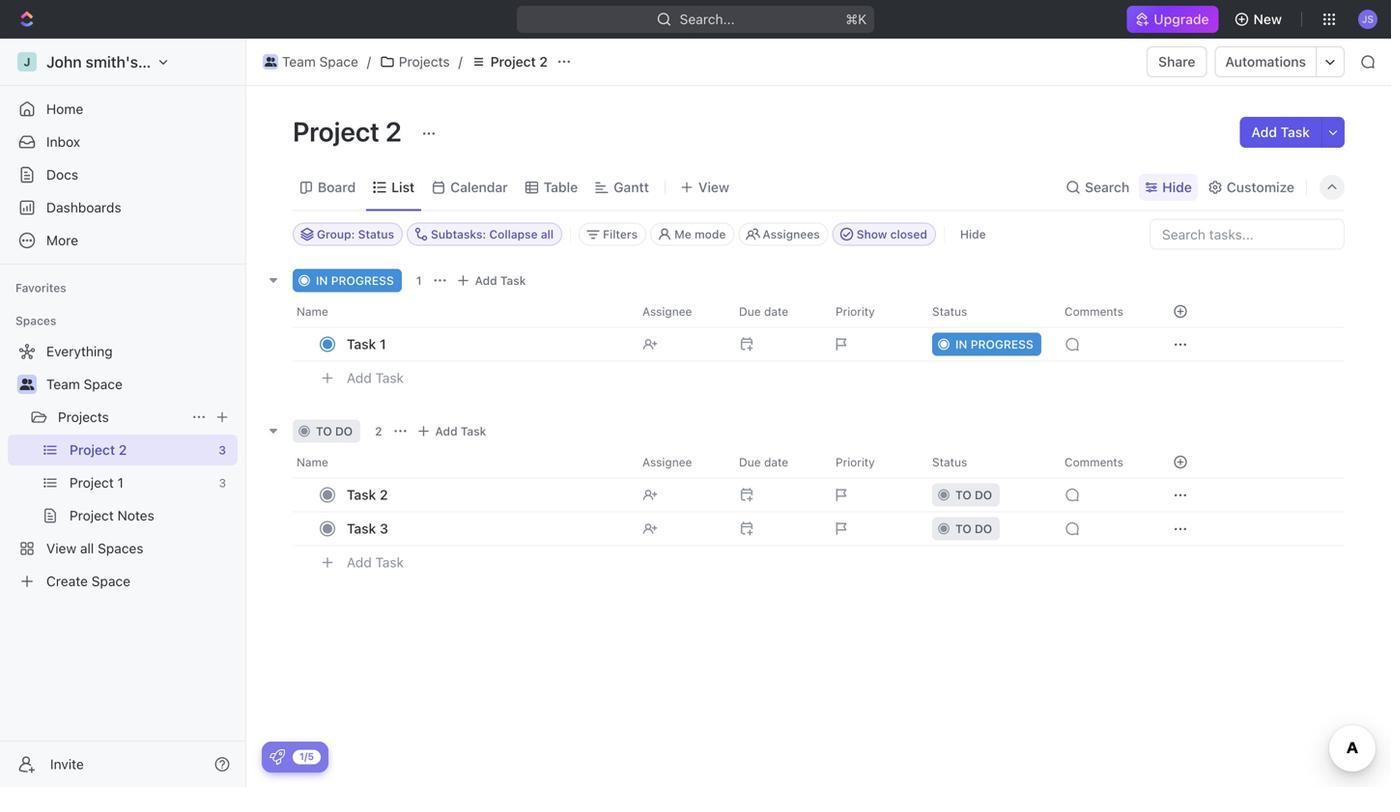 Task type: describe. For each thing, give the bounding box(es) containing it.
create space
[[46, 573, 130, 589]]

automations
[[1225, 54, 1306, 70]]

mode
[[695, 228, 726, 241]]

list link
[[388, 174, 415, 201]]

in progress inside dropdown button
[[955, 338, 1033, 351]]

view button
[[673, 165, 736, 210]]

assignees
[[763, 228, 820, 241]]

task 3 link
[[342, 515, 627, 543]]

create
[[46, 573, 88, 589]]

home
[[46, 101, 83, 117]]

name for to do
[[297, 455, 328, 469]]

in progress button
[[921, 327, 1053, 362]]

docs link
[[8, 159, 238, 190]]

2 assignee from the top
[[642, 455, 692, 469]]

sidebar navigation
[[0, 39, 250, 787]]

2 / from the left
[[458, 54, 462, 70]]

progress inside dropdown button
[[971, 338, 1033, 351]]

0 vertical spatial project 2
[[490, 54, 548, 70]]

everything link
[[8, 336, 234, 367]]

2 horizontal spatial 1
[[416, 274, 422, 287]]

team space inside sidebar navigation
[[46, 376, 123, 392]]

favorites
[[15, 281, 66, 295]]

assignees button
[[738, 223, 829, 246]]

1 vertical spatial spaces
[[98, 541, 143, 556]]

more
[[46, 232, 78, 248]]

priority button for 1
[[824, 296, 921, 327]]

add task up the task 2 link
[[435, 425, 486, 438]]

0 vertical spatial do
[[335, 425, 353, 438]]

0 vertical spatial team space link
[[258, 50, 363, 73]]

onboarding checklist button image
[[270, 750, 285, 765]]

dashboards link
[[8, 192, 238, 223]]

new
[[1254, 11, 1282, 27]]

due for 2
[[739, 455, 761, 469]]

to for task 2
[[955, 488, 972, 502]]

invite
[[50, 756, 84, 772]]

⌘k
[[846, 11, 867, 27]]

board
[[318, 179, 356, 195]]

show
[[857, 228, 887, 241]]

automations button
[[1216, 47, 1316, 76]]

user group image inside tree
[[20, 379, 34, 390]]

upgrade link
[[1127, 6, 1219, 33]]

home link
[[8, 94, 238, 125]]

task 1 link
[[342, 330, 627, 358]]

create space link
[[8, 566, 234, 597]]

add task down subtasks: collapse all
[[475, 274, 526, 287]]

to do button for task 2
[[921, 478, 1053, 512]]

john smith's workspace
[[46, 53, 222, 71]]

customize
[[1227, 179, 1295, 195]]

hide button
[[1139, 174, 1198, 201]]

due date button for 1
[[727, 296, 824, 327]]

me mode
[[674, 228, 726, 241]]

priority for 1
[[836, 305, 875, 318]]

task 3
[[347, 521, 388, 537]]

1 assignee from the top
[[642, 305, 692, 318]]

upgrade
[[1154, 11, 1209, 27]]

3 for 1
[[219, 476, 226, 490]]

me mode button
[[650, 223, 735, 246]]

show closed
[[857, 228, 927, 241]]

gantt link
[[610, 174, 649, 201]]

0 vertical spatial to do
[[316, 425, 353, 438]]

do for task 3
[[975, 522, 992, 536]]

view for view all spaces
[[46, 541, 76, 556]]

add for "add task" button under "task 3"
[[347, 555, 372, 571]]

1 for task 1
[[380, 336, 386, 352]]

project 1 link
[[70, 468, 211, 498]]

view for view
[[698, 179, 729, 195]]

0 horizontal spatial progress
[[331, 274, 394, 287]]

subtasks: collapse all
[[431, 228, 554, 241]]

calendar link
[[446, 174, 508, 201]]

add for "add task" button over customize
[[1252, 124, 1277, 140]]

everything
[[46, 343, 113, 359]]

due date button for 2
[[727, 447, 824, 478]]

add task button down task 1
[[338, 367, 412, 390]]

dashboards
[[46, 199, 121, 215]]

0 horizontal spatial in
[[316, 274, 328, 287]]

project 1
[[70, 475, 124, 491]]

john smith's workspace, , element
[[17, 52, 37, 71]]

task 2 link
[[342, 481, 627, 509]]

js button
[[1352, 4, 1383, 35]]

due date for 1
[[739, 305, 788, 318]]

add up the task 2 link
[[435, 425, 458, 438]]

in inside dropdown button
[[955, 338, 967, 351]]

0 vertical spatial in progress
[[316, 274, 394, 287]]

to do button for task 3
[[921, 512, 1053, 546]]

smith's
[[86, 53, 138, 71]]

0 vertical spatial space
[[319, 54, 358, 70]]

1 horizontal spatial project 2
[[293, 115, 407, 147]]

search
[[1085, 179, 1130, 195]]

to do for task 2
[[955, 488, 992, 502]]

filters button
[[579, 223, 646, 246]]

table link
[[540, 174, 578, 201]]

2 vertical spatial 3
[[380, 521, 388, 537]]

date for 1
[[764, 305, 788, 318]]

onboarding checklist button element
[[270, 750, 285, 765]]

0 vertical spatial status
[[358, 228, 394, 241]]

docs
[[46, 167, 78, 183]]

0 horizontal spatial team space link
[[46, 369, 234, 400]]

hide button
[[952, 223, 994, 246]]



Task type: vqa. For each thing, say whether or not it's contained in the screenshot.
sixth Set priority image
no



Task type: locate. For each thing, give the bounding box(es) containing it.
2 inside sidebar navigation
[[119, 442, 127, 458]]

team
[[282, 54, 316, 70], [46, 376, 80, 392]]

1 vertical spatial team space link
[[46, 369, 234, 400]]

add
[[1252, 124, 1277, 140], [475, 274, 497, 287], [347, 370, 372, 386], [435, 425, 458, 438], [347, 555, 372, 571]]

0 horizontal spatial user group image
[[20, 379, 34, 390]]

0 horizontal spatial view
[[46, 541, 76, 556]]

view
[[698, 179, 729, 195], [46, 541, 76, 556]]

view button
[[673, 174, 736, 201]]

status button for 2
[[921, 447, 1053, 478]]

1 vertical spatial in progress
[[955, 338, 1033, 351]]

name for in progress
[[297, 305, 328, 318]]

0 vertical spatial name
[[297, 305, 328, 318]]

to for task 3
[[955, 522, 972, 536]]

0 vertical spatial comments button
[[1053, 296, 1150, 327]]

table
[[544, 179, 578, 195]]

0 horizontal spatial team space
[[46, 376, 123, 392]]

tree containing everything
[[8, 336, 238, 597]]

0 horizontal spatial 1
[[117, 475, 124, 491]]

2 vertical spatial to do
[[955, 522, 992, 536]]

tree
[[8, 336, 238, 597]]

name button for 2
[[293, 447, 631, 478]]

1 due date button from the top
[[727, 296, 824, 327]]

1 vertical spatial in
[[955, 338, 967, 351]]

to do for task 3
[[955, 522, 992, 536]]

2 to do button from the top
[[921, 512, 1053, 546]]

projects link
[[375, 50, 455, 73], [58, 402, 184, 433]]

1 horizontal spatial project 2 link
[[466, 50, 553, 73]]

0 vertical spatial assignee button
[[631, 296, 727, 327]]

0 vertical spatial to
[[316, 425, 332, 438]]

1 vertical spatial 3
[[219, 476, 226, 490]]

1 horizontal spatial team space link
[[258, 50, 363, 73]]

1 vertical spatial project 2 link
[[70, 435, 211, 466]]

date for 2
[[764, 455, 788, 469]]

0 vertical spatial team space
[[282, 54, 358, 70]]

projects link inside sidebar navigation
[[58, 402, 184, 433]]

1 comments button from the top
[[1053, 296, 1150, 327]]

spaces up create space link
[[98, 541, 143, 556]]

progress
[[331, 274, 394, 287], [971, 338, 1033, 351]]

1 due from the top
[[739, 305, 761, 318]]

1 vertical spatial date
[[764, 455, 788, 469]]

inbox link
[[8, 127, 238, 157]]

1 vertical spatial team space
[[46, 376, 123, 392]]

spaces
[[15, 314, 56, 327], [98, 541, 143, 556]]

list
[[391, 179, 415, 195]]

1 horizontal spatial team space
[[282, 54, 358, 70]]

comments button
[[1053, 296, 1150, 327], [1053, 447, 1150, 478]]

Search tasks... text field
[[1151, 220, 1344, 249]]

add task up customize
[[1252, 124, 1310, 140]]

all
[[541, 228, 554, 241], [80, 541, 94, 556]]

1 horizontal spatial progress
[[971, 338, 1033, 351]]

0 horizontal spatial projects link
[[58, 402, 184, 433]]

due date for 2
[[739, 455, 788, 469]]

tree inside sidebar navigation
[[8, 336, 238, 597]]

search button
[[1060, 174, 1135, 201]]

1 vertical spatial 1
[[380, 336, 386, 352]]

1 / from the left
[[367, 54, 371, 70]]

show closed button
[[832, 223, 936, 246]]

0 vertical spatial due date button
[[727, 296, 824, 327]]

1 vertical spatial all
[[80, 541, 94, 556]]

add task button down subtasks: collapse all
[[452, 269, 534, 292]]

search...
[[680, 11, 735, 27]]

project 2 link
[[466, 50, 553, 73], [70, 435, 211, 466]]

2 vertical spatial project 2
[[70, 442, 127, 458]]

status for 1
[[932, 305, 967, 318]]

gantt
[[614, 179, 649, 195]]

0 horizontal spatial hide
[[960, 228, 986, 241]]

comments
[[1065, 305, 1123, 318], [1065, 455, 1123, 469]]

all inside view all spaces link
[[80, 541, 94, 556]]

view inside tree
[[46, 541, 76, 556]]

0 horizontal spatial spaces
[[15, 314, 56, 327]]

add task down task 1
[[347, 370, 404, 386]]

1 date from the top
[[764, 305, 788, 318]]

1 vertical spatial hide
[[960, 228, 986, 241]]

0 vertical spatial project 2 link
[[466, 50, 553, 73]]

j
[[24, 55, 31, 69]]

0 vertical spatial all
[[541, 228, 554, 241]]

1 horizontal spatial team
[[282, 54, 316, 70]]

hide inside dropdown button
[[1162, 179, 1192, 195]]

0 vertical spatial comments
[[1065, 305, 1123, 318]]

hide inside button
[[960, 228, 986, 241]]

1 vertical spatial projects
[[58, 409, 109, 425]]

spaces down favorites
[[15, 314, 56, 327]]

2 name button from the top
[[293, 447, 631, 478]]

add task button down "task 3"
[[338, 551, 412, 574]]

to do
[[316, 425, 353, 438], [955, 488, 992, 502], [955, 522, 992, 536]]

2 vertical spatial 1
[[117, 475, 124, 491]]

0 horizontal spatial projects
[[58, 409, 109, 425]]

1 vertical spatial name button
[[293, 447, 631, 478]]

0 vertical spatial name button
[[293, 296, 631, 327]]

1 vertical spatial assignee button
[[631, 447, 727, 478]]

task 2
[[347, 487, 388, 503]]

add for "add task" button below task 1
[[347, 370, 372, 386]]

group: status
[[317, 228, 394, 241]]

new button
[[1227, 4, 1294, 35]]

add down task 1
[[347, 370, 372, 386]]

name
[[297, 305, 328, 318], [297, 455, 328, 469]]

collapse
[[489, 228, 538, 241]]

0 vertical spatial assignee
[[642, 305, 692, 318]]

share
[[1158, 54, 1195, 70]]

0 horizontal spatial /
[[367, 54, 371, 70]]

priority button for 2
[[824, 447, 921, 478]]

0 vertical spatial priority
[[836, 305, 875, 318]]

2 comments from the top
[[1065, 455, 1123, 469]]

1 name from the top
[[297, 305, 328, 318]]

project 2 inside sidebar navigation
[[70, 442, 127, 458]]

0 vertical spatial status button
[[921, 296, 1053, 327]]

priority button
[[824, 296, 921, 327], [824, 447, 921, 478]]

2 due date from the top
[[739, 455, 788, 469]]

projects inside tree
[[58, 409, 109, 425]]

space
[[319, 54, 358, 70], [84, 376, 123, 392], [92, 573, 130, 589]]

task 1
[[347, 336, 386, 352]]

1 priority button from the top
[[824, 296, 921, 327]]

1 horizontal spatial hide
[[1162, 179, 1192, 195]]

1 vertical spatial team
[[46, 376, 80, 392]]

1 horizontal spatial all
[[541, 228, 554, 241]]

0 vertical spatial date
[[764, 305, 788, 318]]

status button for 1
[[921, 296, 1053, 327]]

name button for 1
[[293, 296, 631, 327]]

2 vertical spatial to
[[955, 522, 972, 536]]

user group image
[[264, 57, 277, 67], [20, 379, 34, 390]]

view up create
[[46, 541, 76, 556]]

more button
[[8, 225, 238, 256]]

1 priority from the top
[[836, 305, 875, 318]]

customize button
[[1202, 174, 1300, 201]]

2 priority from the top
[[836, 455, 875, 469]]

comments button for 1
[[1053, 296, 1150, 327]]

status button
[[921, 296, 1053, 327], [921, 447, 1053, 478]]

1 for project 1
[[117, 475, 124, 491]]

add down "task 3"
[[347, 555, 372, 571]]

1 vertical spatial view
[[46, 541, 76, 556]]

2 assignee button from the top
[[631, 447, 727, 478]]

project notes
[[70, 508, 154, 524]]

1 horizontal spatial projects
[[399, 54, 450, 70]]

0 vertical spatial view
[[698, 179, 729, 195]]

0 vertical spatial due
[[739, 305, 761, 318]]

/
[[367, 54, 371, 70], [458, 54, 462, 70]]

0 horizontal spatial project 2 link
[[70, 435, 211, 466]]

1 vertical spatial priority
[[836, 455, 875, 469]]

1 vertical spatial to
[[955, 488, 972, 502]]

1 vertical spatial to do
[[955, 488, 992, 502]]

2
[[539, 54, 548, 70], [385, 115, 402, 147], [375, 425, 382, 438], [119, 442, 127, 458], [380, 487, 388, 503]]

1 vertical spatial status
[[932, 305, 967, 318]]

1 horizontal spatial view
[[698, 179, 729, 195]]

2 date from the top
[[764, 455, 788, 469]]

add down subtasks: collapse all
[[475, 274, 497, 287]]

1 horizontal spatial spaces
[[98, 541, 143, 556]]

due date
[[739, 305, 788, 318], [739, 455, 788, 469]]

due for 1
[[739, 305, 761, 318]]

name button up the task 2 link
[[293, 447, 631, 478]]

comments for 1
[[1065, 305, 1123, 318]]

1 inside tree
[[117, 475, 124, 491]]

1 horizontal spatial in
[[955, 338, 967, 351]]

1 vertical spatial project 2
[[293, 115, 407, 147]]

1 horizontal spatial in progress
[[955, 338, 1033, 351]]

task
[[1281, 124, 1310, 140], [500, 274, 526, 287], [347, 336, 376, 352], [375, 370, 404, 386], [461, 425, 486, 438], [347, 487, 376, 503], [347, 521, 376, 537], [375, 555, 404, 571]]

0 vertical spatial projects link
[[375, 50, 455, 73]]

john
[[46, 53, 82, 71]]

filters
[[603, 228, 638, 241]]

notes
[[117, 508, 154, 524]]

1 name button from the top
[[293, 296, 631, 327]]

1 status button from the top
[[921, 296, 1053, 327]]

1 vertical spatial due
[[739, 455, 761, 469]]

to
[[316, 425, 332, 438], [955, 488, 972, 502], [955, 522, 972, 536]]

me
[[674, 228, 691, 241]]

status for 2
[[932, 455, 967, 469]]

add task
[[1252, 124, 1310, 140], [475, 274, 526, 287], [347, 370, 404, 386], [435, 425, 486, 438], [347, 555, 404, 571]]

inbox
[[46, 134, 80, 150]]

js
[[1362, 13, 1374, 24]]

0 horizontal spatial all
[[80, 541, 94, 556]]

2 due from the top
[[739, 455, 761, 469]]

team space link
[[258, 50, 363, 73], [46, 369, 234, 400]]

in progress
[[316, 274, 394, 287], [955, 338, 1033, 351]]

hide right search
[[1162, 179, 1192, 195]]

do
[[335, 425, 353, 438], [975, 488, 992, 502], [975, 522, 992, 536]]

hide right closed
[[960, 228, 986, 241]]

date
[[764, 305, 788, 318], [764, 455, 788, 469]]

1 assignee button from the top
[[631, 296, 727, 327]]

share button
[[1147, 46, 1207, 77]]

0 vertical spatial in
[[316, 274, 328, 287]]

1 vertical spatial user group image
[[20, 379, 34, 390]]

priority for 2
[[836, 455, 875, 469]]

2 vertical spatial space
[[92, 573, 130, 589]]

0 vertical spatial 1
[[416, 274, 422, 287]]

1 comments from the top
[[1065, 305, 1123, 318]]

2 status button from the top
[[921, 447, 1053, 478]]

1 vertical spatial do
[[975, 488, 992, 502]]

user group image inside team space link
[[264, 57, 277, 67]]

group:
[[317, 228, 355, 241]]

priority
[[836, 305, 875, 318], [836, 455, 875, 469]]

assignee button
[[631, 296, 727, 327], [631, 447, 727, 478]]

1 vertical spatial space
[[84, 376, 123, 392]]

0 vertical spatial projects
[[399, 54, 450, 70]]

project 2
[[490, 54, 548, 70], [293, 115, 407, 147], [70, 442, 127, 458]]

do for task 2
[[975, 488, 992, 502]]

add task down "task 3"
[[347, 555, 404, 571]]

2 due date button from the top
[[727, 447, 824, 478]]

all right 'collapse'
[[541, 228, 554, 241]]

view up mode
[[698, 179, 729, 195]]

0 vertical spatial spaces
[[15, 314, 56, 327]]

projects
[[399, 54, 450, 70], [58, 409, 109, 425]]

add task button up the task 2 link
[[412, 420, 494, 443]]

calendar
[[450, 179, 508, 195]]

1 vertical spatial priority button
[[824, 447, 921, 478]]

0 vertical spatial progress
[[331, 274, 394, 287]]

1 vertical spatial projects link
[[58, 402, 184, 433]]

view inside button
[[698, 179, 729, 195]]

2 vertical spatial do
[[975, 522, 992, 536]]

project 2 link inside tree
[[70, 435, 211, 466]]

3 for 2
[[219, 443, 226, 457]]

1 vertical spatial status button
[[921, 447, 1053, 478]]

0 vertical spatial user group image
[[264, 57, 277, 67]]

1 horizontal spatial projects link
[[375, 50, 455, 73]]

project
[[490, 54, 536, 70], [293, 115, 380, 147], [70, 442, 115, 458], [70, 475, 114, 491], [70, 508, 114, 524]]

hide
[[1162, 179, 1192, 195], [960, 228, 986, 241]]

favorites button
[[8, 276, 74, 299]]

2 comments button from the top
[[1053, 447, 1150, 478]]

view all spaces link
[[8, 533, 234, 564]]

all up 'create space'
[[80, 541, 94, 556]]

1/5
[[299, 751, 314, 762]]

due date button
[[727, 296, 824, 327], [727, 447, 824, 478]]

1 vertical spatial due date
[[739, 455, 788, 469]]

subtasks:
[[431, 228, 486, 241]]

1 vertical spatial name
[[297, 455, 328, 469]]

2 priority button from the top
[[824, 447, 921, 478]]

due
[[739, 305, 761, 318], [739, 455, 761, 469]]

name button up task 1 link
[[293, 296, 631, 327]]

2 name from the top
[[297, 455, 328, 469]]

closed
[[890, 228, 927, 241]]

0 horizontal spatial in progress
[[316, 274, 394, 287]]

team inside tree
[[46, 376, 80, 392]]

board link
[[314, 174, 356, 201]]

add task button up customize
[[1240, 117, 1322, 148]]

1 due date from the top
[[739, 305, 788, 318]]

1 horizontal spatial 1
[[380, 336, 386, 352]]

project notes link
[[70, 500, 234, 531]]

team space
[[282, 54, 358, 70], [46, 376, 123, 392]]

comments for 2
[[1065, 455, 1123, 469]]

add up customize
[[1252, 124, 1277, 140]]

1 to do button from the top
[[921, 478, 1053, 512]]

view all spaces
[[46, 541, 143, 556]]

1 vertical spatial comments
[[1065, 455, 1123, 469]]

status
[[358, 228, 394, 241], [932, 305, 967, 318], [932, 455, 967, 469]]

add task button
[[1240, 117, 1322, 148], [452, 269, 534, 292], [338, 367, 412, 390], [412, 420, 494, 443], [338, 551, 412, 574]]

comments button for 2
[[1053, 447, 1150, 478]]

0 vertical spatial due date
[[739, 305, 788, 318]]

workspace
[[142, 53, 222, 71]]

1 horizontal spatial /
[[458, 54, 462, 70]]

name button
[[293, 296, 631, 327], [293, 447, 631, 478]]



